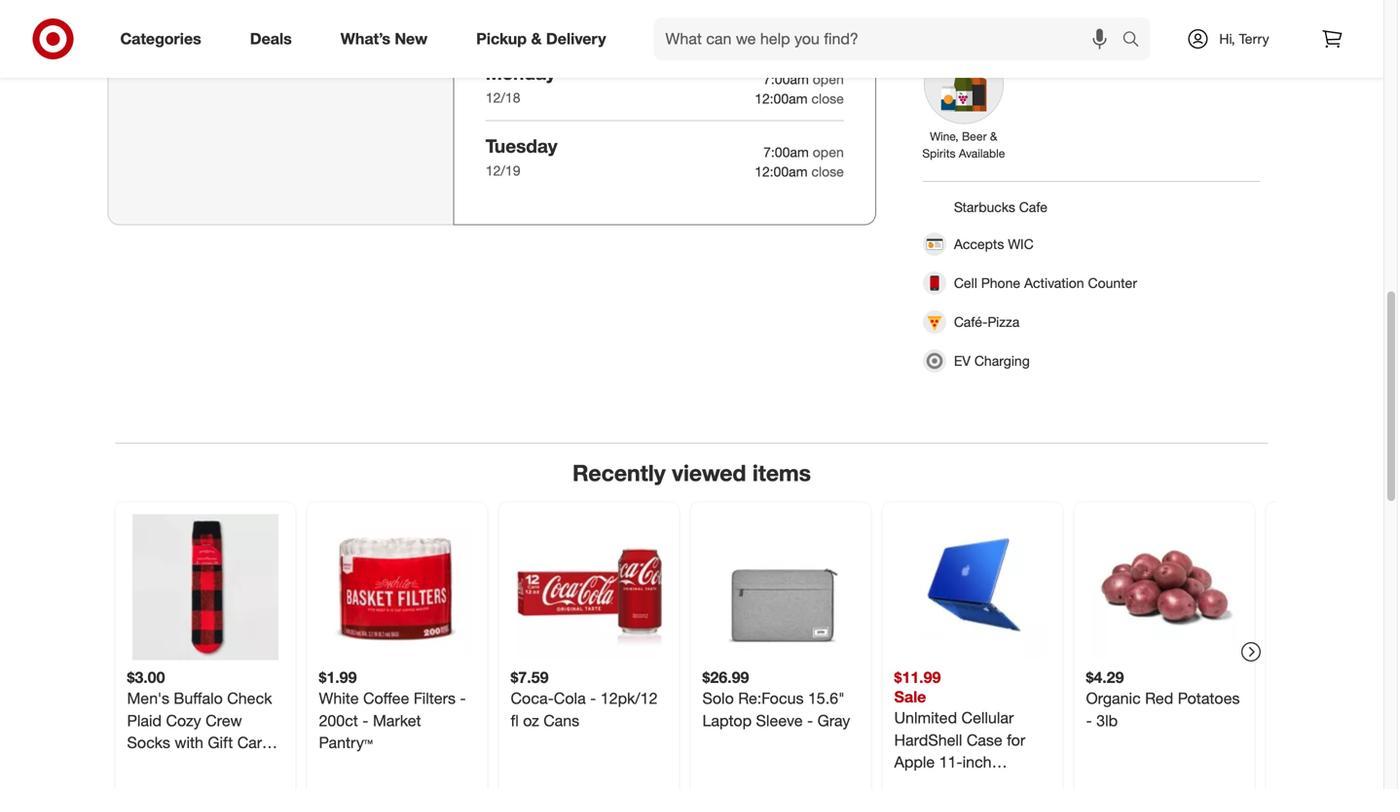 Task type: describe. For each thing, give the bounding box(es) containing it.
$7.59
[[511, 669, 549, 688]]

$11.99
[[894, 669, 941, 688]]

buffalo
[[174, 690, 223, 709]]

accepts
[[954, 236, 1004, 253]]

accepts wic
[[954, 236, 1034, 253]]

check
[[227, 690, 272, 709]]

white coffee filters - 200ct - market pantry™ image
[[324, 515, 470, 661]]

men's
[[127, 690, 169, 709]]

cozy
[[166, 712, 201, 731]]

apple
[[894, 754, 935, 773]]

search
[[1113, 31, 1160, 50]]

monday 12/18
[[486, 62, 556, 106]]

7:00am for tuesday
[[764, 144, 809, 161]]

what's
[[341, 29, 390, 48]]

cell
[[954, 275, 977, 292]]

laptop
[[703, 712, 752, 731]]

potatoes
[[1178, 690, 1240, 709]]

coffee
[[363, 690, 409, 709]]

12/17
[[486, 16, 520, 33]]

categories link
[[104, 18, 226, 60]]

men's buffalo check plaid cozy crew socks with gift card holder - wondershop™ red/black 6-12 image
[[132, 515, 278, 661]]

categories
[[120, 29, 201, 48]]

ev
[[954, 352, 971, 370]]

$4.29 organic red potatoes - 3lb
[[1086, 669, 1240, 731]]

inch
[[963, 754, 992, 773]]

unlmited
[[894, 709, 957, 728]]

solo re:focus 15.6" laptop sleeve - gray image
[[708, 515, 854, 661]]

- right filters
[[460, 690, 466, 709]]

starbucks
[[954, 199, 1016, 216]]

7:00am for monday
[[764, 70, 809, 88]]

$7.59 coca-cola - 12pk/12 fl oz cans
[[511, 669, 658, 731]]

deals link
[[233, 18, 316, 60]]

12:00am for tuesday
[[755, 163, 808, 180]]

what's new link
[[324, 18, 452, 60]]

12/18
[[486, 89, 520, 106]]

1 12:00am from the top
[[755, 17, 808, 34]]

new
[[395, 29, 428, 48]]

$3.00
[[127, 669, 165, 688]]

oz
[[523, 712, 539, 731]]

3lb
[[1097, 712, 1118, 731]]

open for monday
[[813, 70, 844, 88]]

12:00am close
[[755, 17, 844, 34]]

tuesday 12/19
[[486, 135, 558, 179]]

$26.99 solo re:focus 15.6" laptop sleeve - gray
[[703, 669, 850, 731]]

organic
[[1086, 690, 1141, 709]]

- right 200ct
[[362, 712, 369, 731]]

store capabilities with hours, vertical tabs tab list
[[108, 0, 453, 225]]

$26.99
[[703, 669, 749, 688]]

beer
[[962, 129, 987, 144]]

cellular
[[962, 709, 1014, 728]]

holder
[[127, 756, 174, 775]]

terry
[[1239, 30, 1269, 47]]

blue
[[999, 776, 1030, 790]]

cell phone activation counter
[[954, 275, 1137, 292]]

7:00am open 12:00am close for monday
[[755, 70, 844, 107]]

gray
[[818, 712, 850, 731]]

wic
[[1008, 236, 1034, 253]]

wine, beer & spirits available link
[[915, 36, 1013, 166]]

available
[[959, 146, 1005, 161]]

search button
[[1113, 18, 1160, 64]]

with
[[175, 734, 203, 753]]

& inside wine, beer & spirits available
[[990, 129, 998, 144]]

hi, terry
[[1220, 30, 1269, 47]]

plaid
[[127, 712, 162, 731]]

11-
[[939, 754, 963, 773]]

re:focus
[[738, 690, 804, 709]]

organic red potatoes - 3lb image
[[1092, 515, 1238, 661]]

- inside $4.29 organic red potatoes - 3lb
[[1086, 712, 1092, 731]]

what's new
[[341, 29, 428, 48]]

gift
[[208, 734, 233, 753]]

What can we help you find? suggestions appear below search field
[[654, 18, 1127, 60]]

deals
[[250, 29, 292, 48]]

café-
[[954, 314, 988, 331]]



Task type: locate. For each thing, give the bounding box(es) containing it.
2 open from the top
[[813, 144, 844, 161]]

0 vertical spatial &
[[531, 29, 542, 48]]

items
[[753, 460, 811, 487]]

delivery
[[546, 29, 606, 48]]

15.6"
[[808, 690, 845, 709]]

- inside the $3.00 men's buffalo check plaid cozy crew socks with gift card holder - wonders
[[178, 756, 184, 775]]

$1.99 white coffee filters - 200ct - market pantry™
[[319, 669, 466, 753]]

12/19
[[486, 162, 520, 179]]

pickup & delivery
[[476, 29, 606, 48]]

card
[[237, 734, 271, 753]]

1 horizontal spatial &
[[990, 129, 998, 144]]

- inside the $11.99 sale unlmited cellular hardshell case for apple 11-inch macbook air - blue
[[989, 776, 995, 790]]

3 close from the top
[[812, 163, 844, 180]]

- left "3lb"
[[1086, 712, 1092, 731]]

wine, beer & spirits available
[[922, 129, 1005, 161]]

7:00am open 12:00am close for tuesday
[[755, 144, 844, 180]]

coca-cola - 12pk/12 fl oz cans image
[[516, 515, 662, 661]]

1 7:00am from the top
[[764, 70, 809, 88]]

1 vertical spatial 12:00am
[[755, 90, 808, 107]]

unlmited cellular hardshell case for apple 11-inch macbook air - blue image
[[900, 515, 1046, 661]]

$3.00 men's buffalo check plaid cozy crew socks with gift card holder - wonders
[[127, 669, 272, 790]]

tuesday
[[486, 135, 558, 157]]

3 12:00am from the top
[[755, 163, 808, 180]]

& right pickup
[[531, 29, 542, 48]]

7:00am
[[764, 70, 809, 88], [764, 144, 809, 161]]

starbucks cafe
[[954, 199, 1048, 216]]

1 close from the top
[[812, 17, 844, 34]]

0 vertical spatial open
[[813, 70, 844, 88]]

2 7:00am open 12:00am close from the top
[[755, 144, 844, 180]]

1 vertical spatial close
[[812, 90, 844, 107]]

red
[[1145, 690, 1174, 709]]

recently viewed items
[[573, 460, 811, 487]]

case
[[967, 731, 1003, 750]]

0 vertical spatial 12:00am
[[755, 17, 808, 34]]

2 close from the top
[[812, 90, 844, 107]]

white
[[319, 690, 359, 709]]

charging
[[975, 352, 1030, 370]]

macbook
[[894, 776, 961, 790]]

0 horizontal spatial &
[[531, 29, 542, 48]]

pickup & delivery link
[[460, 18, 631, 60]]

0 vertical spatial 7:00am
[[764, 70, 809, 88]]

- right the cola
[[590, 690, 596, 709]]

coca-
[[511, 690, 554, 709]]

0 vertical spatial 7:00am open 12:00am close
[[755, 70, 844, 107]]

counter
[[1088, 275, 1137, 292]]

12:00am
[[755, 17, 808, 34], [755, 90, 808, 107], [755, 163, 808, 180]]

$11.99 sale unlmited cellular hardshell case for apple 11-inch macbook air - blue
[[894, 669, 1030, 790]]

2 12:00am from the top
[[755, 90, 808, 107]]

close for tuesday
[[812, 163, 844, 180]]

sleeve
[[756, 712, 803, 731]]

$1.99
[[319, 669, 357, 688]]

recently
[[573, 460, 666, 487]]

cafe
[[1019, 199, 1048, 216]]

12:00am for monday
[[755, 90, 808, 107]]

pickup
[[476, 29, 527, 48]]

1 open from the top
[[813, 70, 844, 88]]

- inside "$7.59 coca-cola - 12pk/12 fl oz cans"
[[590, 690, 596, 709]]

viewed
[[672, 460, 746, 487]]

hi,
[[1220, 30, 1235, 47]]

market
[[373, 712, 421, 731]]

1 vertical spatial 7:00am open 12:00am close
[[755, 144, 844, 180]]

-
[[460, 690, 466, 709], [590, 690, 596, 709], [362, 712, 369, 731], [807, 712, 813, 731], [1086, 712, 1092, 731], [178, 756, 184, 775], [989, 776, 995, 790]]

spirits
[[922, 146, 956, 161]]

close for monday
[[812, 90, 844, 107]]

pizza
[[988, 314, 1020, 331]]

open for tuesday
[[813, 144, 844, 161]]

&
[[531, 29, 542, 48], [990, 129, 998, 144]]

crew
[[206, 712, 242, 731]]

& right beer at the top right
[[990, 129, 998, 144]]

1 vertical spatial open
[[813, 144, 844, 161]]

phone
[[981, 275, 1021, 292]]

fl
[[511, 712, 519, 731]]

2 7:00am from the top
[[764, 144, 809, 161]]

air
[[966, 776, 984, 790]]

12pk/12
[[601, 690, 658, 709]]

$4.29
[[1086, 669, 1124, 688]]

ev charging
[[954, 352, 1030, 370]]

socks
[[127, 734, 170, 753]]

cola
[[554, 690, 586, 709]]

café-pizza
[[954, 314, 1020, 331]]

for
[[1007, 731, 1026, 750]]

2 vertical spatial 12:00am
[[755, 163, 808, 180]]

- down the "with"
[[178, 756, 184, 775]]

0 vertical spatial close
[[812, 17, 844, 34]]

1 7:00am open 12:00am close from the top
[[755, 70, 844, 107]]

1 vertical spatial 7:00am
[[764, 144, 809, 161]]

200ct
[[319, 712, 358, 731]]

cans
[[544, 712, 580, 731]]

2 vertical spatial close
[[812, 163, 844, 180]]

solo
[[703, 690, 734, 709]]

open
[[813, 70, 844, 88], [813, 144, 844, 161]]

- left gray
[[807, 712, 813, 731]]

- right air
[[989, 776, 995, 790]]

pantry™
[[319, 734, 373, 753]]

- inside the $26.99 solo re:focus 15.6" laptop sleeve - gray
[[807, 712, 813, 731]]

sale
[[894, 688, 926, 707]]

1 vertical spatial &
[[990, 129, 998, 144]]

activation
[[1024, 275, 1084, 292]]



Task type: vqa. For each thing, say whether or not it's contained in the screenshot.
20ct NYE Lunch Napkins - Spritz™ Stock
no



